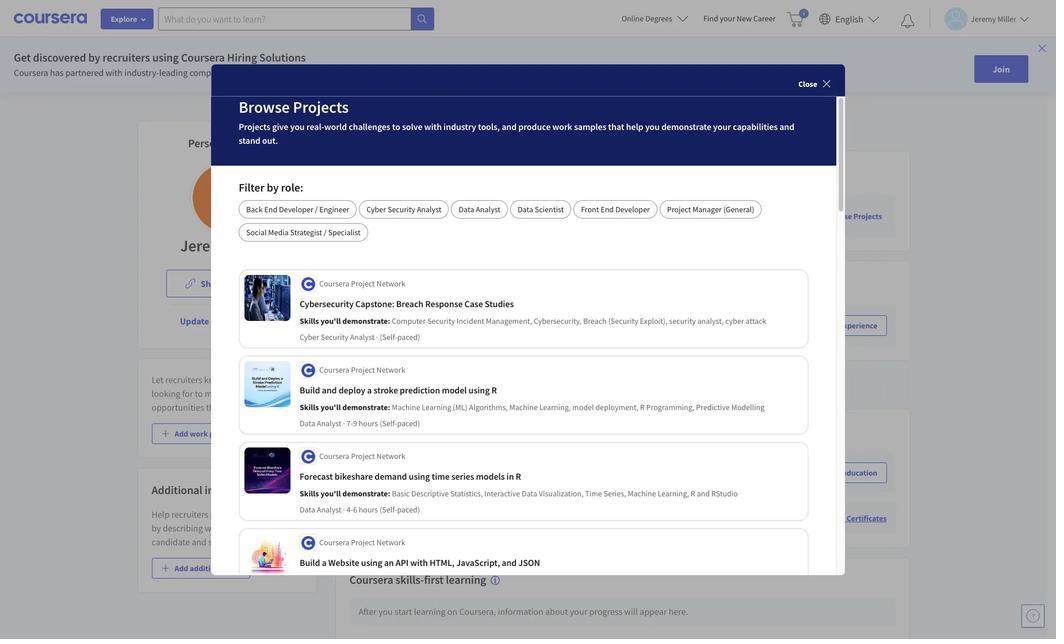 Task type: describe. For each thing, give the bounding box(es) containing it.
looking inside let recruiters know what role you're looking for to make sure you find opportunities that are right for you.
[[152, 388, 180, 399]]

front end developer
[[581, 204, 650, 214]]

r inside skills you'll demonstrate : basic descriptive statistics, interactive data visualization, time series, machine learning, r and rstudio data analyst · 4-6 hours (self-paced)
[[691, 488, 696, 498]]

out,
[[580, 313, 595, 324]]

coursera left has
[[14, 67, 48, 78]]

front
[[581, 204, 599, 214]]

what inside help recruiters get to know you better by describing what makes you a great candidate and sharing other links.
[[205, 522, 224, 534]]

1 vertical spatial projects
[[376, 217, 407, 229]]

add work experience button
[[782, 315, 887, 336]]

1 vertical spatial companies
[[591, 512, 633, 524]]

to inside let recruiters know what role you're looking for to make sure you find opportunities that are right for you.
[[195, 388, 203, 399]]

filter by role: group
[[239, 200, 809, 241]]

recruiters inside the get discovered by recruiters using coursera hiring solutions coursera has partnered with industry-leading companies looking to fill open entry-level positions.
[[103, 50, 150, 64]]

you left "better"
[[257, 509, 271, 520]]

credentials
[[350, 424, 406, 438]]

1 vertical spatial api
[[613, 574, 624, 585]]

produce
[[519, 120, 551, 132]]

about
[[545, 606, 568, 617]]

profile for update
[[211, 315, 237, 327]]

build a website using an api with html, javascript, and json link
[[300, 555, 803, 569]]

educational
[[395, 467, 441, 479]]

developer for front
[[616, 204, 650, 214]]

engineer
[[320, 204, 350, 214]]

browse for browse projects
[[826, 211, 852, 221]]

open
[[285, 67, 305, 78]]

close button
[[794, 73, 836, 94]]

find
[[262, 388, 277, 399]]

cyber security analyst
[[367, 204, 442, 214]]

add work experience
[[805, 320, 878, 331]]

data inside button
[[518, 204, 533, 214]]

your up basic
[[376, 467, 393, 479]]

profile for share
[[226, 278, 252, 289]]

professional
[[802, 513, 845, 524]]

Data Scientist button
[[510, 200, 572, 218]]

with up coursera skills-first learning
[[411, 556, 428, 568]]

samples
[[574, 120, 607, 132]]

2 vertical spatial a
[[322, 556, 327, 568]]

data down let
[[522, 488, 538, 498]]

1 vertical spatial industry-
[[526, 512, 561, 524]]

cyber inside skills you'll demonstrate : computer security incident management, cybersecurity, breach (security exploit), security analyst, cyber attack cyber security analyst ·  (self-paced)
[[300, 331, 319, 342]]

data analyst
[[459, 204, 501, 214]]

and inside showcase your skills to recruiters with job-relevant projects add projects here to demonstrate your technical expertise and ability to solve real-world problems.
[[582, 217, 597, 229]]

css,
[[428, 574, 443, 585]]

profile photo image
[[192, 163, 262, 232]]

machine inside skills you'll demonstrate : basic descriptive statistics, interactive data visualization, time series, machine learning, r and rstudio data analyst · 4-6 hours (self-paced)
[[628, 488, 656, 498]]

and left css,
[[413, 574, 426, 585]]

add for experience
[[805, 320, 818, 331]]

are inside let recruiters know what role you're looking for to make sure you find opportunities that are right for you.
[[224, 402, 236, 413]]

project inside button
[[667, 204, 691, 214]]

1 horizontal spatial javascript,
[[552, 574, 590, 585]]

coursera skills-first learning
[[350, 573, 486, 587]]

end for front
[[601, 204, 614, 214]]

recruiters inside help recruiters get to know you better by describing what makes you a great candidate and sharing other links.
[[171, 509, 208, 520]]

join button
[[975, 55, 1029, 83]]

get job-ready with role-based training from industry-leading companies like google, meta, and ibm.
[[359, 512, 738, 524]]

demonstrate for skills you'll demonstrate : machine learning (ml) algorithms, machine learning, model deployment, r programming, predictive modelling data analyst · 7-9 hours (self-paced)
[[343, 402, 388, 412]]

r right in
[[516, 470, 521, 482]]

visibility
[[239, 315, 274, 327]]

info inside "button"
[[227, 563, 241, 574]]

get for job-
[[359, 512, 372, 524]]

coursera left "hiring"
[[181, 50, 225, 64]]

analyst inside "button"
[[476, 204, 501, 214]]

add your educational background here to let employers know where you studied or are currently studying.
[[359, 467, 765, 479]]

first
[[424, 573, 444, 587]]

world inside browse projects projects give you real-world challenges to solve with industry tools, and produce work samples that help you demonstrate your capabilities and stand out.
[[324, 120, 347, 132]]

fill
[[274, 67, 283, 78]]

· inside 'skills you'll demonstrate : machine learning (ml) algorithms, machine learning, model deployment, r programming, predictive modelling data analyst · 7-9 hours (self-paced)'
[[343, 418, 345, 428]]

recruiters inside showcase your skills to recruiters with job-relevant projects add projects here to demonstrate your technical expertise and ability to solve real-world problems.
[[453, 204, 493, 215]]

filter
[[239, 180, 265, 194]]

get for discovered
[[14, 50, 31, 64]]

employers
[[531, 467, 572, 479]]

4 skills from the top
[[300, 574, 319, 585]]

industry
[[444, 120, 476, 132]]

to down skills
[[428, 217, 436, 229]]

to inside the get discovered by recruiters using coursera hiring solutions coursera has partnered with industry-leading companies looking to fill open entry-level positions.
[[264, 67, 272, 78]]

cybersecurity
[[300, 298, 354, 309]]

work inside 'add your past work experience here. if you're just starting out, you can add internships or volunteer experience instead.'
[[413, 313, 433, 324]]

back end developer / engineer
[[246, 204, 350, 214]]

you'll for cybersecurity
[[321, 315, 341, 326]]

Social Media Strategist / Specialist button
[[239, 223, 368, 241]]

additional
[[190, 563, 226, 574]]

here inside showcase your skills to recruiters with job-relevant projects add projects here to demonstrate your technical expertise and ability to solve real-world problems.
[[409, 217, 426, 229]]

(ml)
[[453, 402, 468, 412]]

response
[[425, 298, 463, 309]]

has
[[50, 67, 64, 78]]

0 horizontal spatial or
[[669, 467, 677, 479]]

descriptive
[[412, 488, 449, 498]]

your right the about
[[570, 606, 588, 617]]

currently
[[693, 467, 728, 479]]

series
[[452, 470, 474, 482]]

model inside 'skills you'll demonstrate : machine learning (ml) algorithms, machine learning, model deployment, r programming, predictive modelling data analyst · 7-9 hours (self-paced)'
[[573, 402, 594, 412]]

coursera up forecast in the bottom left of the page
[[319, 451, 350, 461]]

learning
[[422, 402, 451, 412]]

ready
[[389, 512, 411, 524]]

get discovered by recruiters using coursera hiring solutions coursera has partnered with industry-leading companies looking to fill open entry-level positions.
[[14, 50, 388, 78]]

0 horizontal spatial machine
[[392, 402, 420, 412]]

1 vertical spatial are
[[679, 467, 691, 479]]

end for back
[[264, 204, 278, 214]]

4 you'll from the top
[[321, 574, 341, 585]]

work
[[350, 275, 375, 290]]

and left json
[[502, 556, 517, 568]]

demonstrate for skills you'll demonstrate : basic descriptive statistics, interactive data visualization, time series, machine learning, r and rstudio data analyst · 4-6 hours (self-paced)
[[343, 488, 388, 498]]

to right ability
[[624, 217, 632, 229]]

time
[[432, 470, 450, 482]]

help recruiters get to know you better by describing what makes you a great candidate and sharing other links.
[[152, 509, 296, 548]]

Data Analyst button
[[451, 200, 508, 218]]

add your past work experience here. if you're just starting out, you can add internships or volunteer experience instead.
[[359, 313, 738, 338]]

new
[[737, 13, 752, 24]]

in
[[507, 470, 514, 482]]

opportunities
[[152, 402, 204, 413]]

to inside browse projects projects give you real-world challenges to solve with industry tools, and produce work samples that help you demonstrate your capabilities and stand out.
[[392, 120, 401, 132]]

cyber inside cyber security analyst button
[[367, 204, 386, 214]]

you'll for forecast
[[321, 488, 341, 498]]

demand
[[375, 470, 407, 482]]

solve inside showcase your skills to recruiters with job-relevant projects add projects here to demonstrate your technical expertise and ability to solve real-world problems.
[[634, 217, 654, 229]]

to left let
[[510, 467, 518, 479]]

experience
[[335, 121, 410, 142]]

can
[[613, 313, 627, 324]]

ibm.
[[722, 512, 738, 524]]

let recruiters know what role you're looking for to make sure you find opportunities that are right for you.
[[152, 374, 289, 413]]

1 vertical spatial leading
[[561, 512, 590, 524]]

add inside showcase your skills to recruiters with job-relevant projects add projects here to demonstrate your technical expertise and ability to solve real-world problems.
[[359, 217, 374, 229]]

filter by role:
[[239, 180, 303, 194]]

know inside let recruiters know what role you're looking for to make sure you find opportunities that are right for you.
[[204, 374, 225, 386]]

paced) inside skills you'll demonstrate : computer security incident management, cybersecurity, breach (security exploit), security analyst, cyber attack cyber security analyst ·  (self-paced)
[[398, 331, 420, 342]]

update profile visibility button
[[171, 307, 283, 335]]

and inside help recruiters get to know you better by describing what makes you a great candidate and sharing other links.
[[192, 536, 207, 548]]

real- inside showcase your skills to recruiters with job-relevant projects add projects here to demonstrate your technical expertise and ability to solve real-world problems.
[[656, 217, 674, 229]]

cybersecurity,
[[534, 315, 582, 326]]

r inside 'skills you'll demonstrate : machine learning (ml) algorithms, machine learning, model deployment, r programming, predictive modelling data analyst · 7-9 hours (self-paced)'
[[640, 402, 645, 412]]

update profile visibility
[[180, 315, 274, 327]]

1 horizontal spatial for
[[258, 402, 269, 413]]

cybersecurity capstone:  breach response case studies
[[300, 298, 514, 309]]

solutions
[[259, 50, 306, 64]]

learning for first
[[446, 573, 486, 587]]

you up other
[[253, 522, 267, 534]]

show notifications image
[[901, 14, 915, 28]]

analyst,
[[698, 315, 724, 326]]

html
[[392, 574, 411, 585]]

project for api
[[351, 537, 375, 547]]

great
[[275, 522, 295, 534]]

2 horizontal spatial security
[[428, 315, 455, 326]]

coursera down an
[[350, 573, 393, 587]]

share
[[201, 278, 224, 289]]

with left role-
[[413, 512, 430, 524]]

jeremy miller
[[180, 235, 274, 256]]

add for info
[[175, 563, 188, 574]]

/ for specialist
[[324, 227, 327, 237]]

build and deploy a stroke prediction model using r
[[300, 384, 497, 395]]

studying.
[[730, 467, 765, 479]]

you're inside 'add your past work experience here. if you're just starting out, you can add internships or volunteer experience instead.'
[[507, 313, 531, 324]]

1 horizontal spatial machine
[[510, 402, 538, 412]]

your left skills
[[400, 204, 419, 215]]

4-
[[347, 504, 353, 514]]

data inside "button"
[[459, 204, 474, 214]]

coursera project network for deploy
[[319, 364, 406, 375]]

data inside 'skills you'll demonstrate : machine learning (ml) algorithms, machine learning, model deployment, r programming, predictive modelling data analyst · 7-9 hours (self-paced)'
[[300, 418, 315, 428]]

out.
[[262, 134, 278, 146]]

work inside browse projects projects give you real-world challenges to solve with industry tools, and produce work samples that help you demonstrate your capabilities and stand out.
[[553, 120, 573, 132]]

you right give
[[290, 120, 305, 132]]

that inside browse projects projects give you real-world challenges to solve with industry tools, and produce work samples that help you demonstrate your capabilities and stand out.
[[608, 120, 625, 132]]

: for demand
[[388, 488, 390, 498]]

education
[[335, 379, 404, 400]]

and right tools,
[[502, 120, 517, 132]]

network for breach
[[377, 278, 406, 288]]

learning, inside 'skills you'll demonstrate : machine learning (ml) algorithms, machine learning, model deployment, r programming, predictive modelling data analyst · 7-9 hours (self-paced)'
[[540, 402, 571, 412]]

makes
[[226, 522, 251, 534]]

build for build a website using an api with html, javascript, and json
[[300, 556, 320, 568]]

attack
[[746, 315, 767, 326]]

case
[[465, 298, 483, 309]]

security inside cyber security analyst button
[[388, 204, 415, 214]]

scientist
[[535, 204, 564, 214]]

security
[[669, 315, 696, 326]]

build a website using an api with html, javascript, and json
[[300, 556, 540, 568]]

entry-
[[307, 67, 330, 78]]

learning for start
[[414, 606, 446, 617]]

showcase
[[359, 204, 399, 215]]

r up 'algorithms,'
[[492, 384, 497, 395]]

0 vertical spatial a
[[367, 384, 372, 395]]

0 horizontal spatial info
[[205, 483, 224, 497]]

4 : from the top
[[388, 574, 390, 585]]

to right skills
[[443, 204, 452, 215]]

network for website
[[377, 537, 406, 547]]

get
[[210, 509, 222, 520]]

studies
[[485, 298, 514, 309]]

your inside browse projects projects give you real-world challenges to solve with industry tools, and produce work samples that help you demonstrate your capabilities and stand out.
[[713, 120, 731, 132]]

role
[[248, 374, 263, 386]]

add for educational
[[359, 467, 374, 479]]

add inside button
[[828, 468, 841, 478]]

hours inside 'skills you'll demonstrate : machine learning (ml) algorithms, machine learning, model deployment, r programming, predictive modelling data analyst · 7-9 hours (self-paced)'
[[359, 418, 378, 428]]

Project Manager (General) button
[[660, 200, 762, 218]]

(self- inside 'skills you'll demonstrate : machine learning (ml) algorithms, machine learning, model deployment, r programming, predictive modelling data analyst · 7-9 hours (self-paced)'
[[380, 418, 397, 428]]

analyst inside skills you'll demonstrate : basic descriptive statistics, interactive data visualization, time series, machine learning, r and rstudio data analyst · 4-6 hours (self-paced)
[[317, 504, 342, 514]]

development,
[[503, 574, 551, 585]]

preferences
[[209, 429, 251, 439]]

english button
[[815, 0, 884, 37]]

help center image
[[1026, 609, 1040, 623]]

you right where
[[622, 467, 637, 479]]

0 horizontal spatial experience
[[359, 327, 401, 338]]

add education button
[[804, 463, 887, 484]]

coursera up cybersecurity
[[319, 278, 350, 288]]

analyst inside skills you'll demonstrate : computer security incident management, cybersecurity, breach (security exploit), security analyst, cyber attack cyber security analyst ·  (self-paced)
[[350, 331, 375, 342]]

using inside the get discovered by recruiters using coursera hiring solutions coursera has partnered with industry-leading companies looking to fill open entry-level positions.
[[152, 50, 179, 64]]



Task type: vqa. For each thing, say whether or not it's contained in the screenshot.
topmost so
no



Task type: locate. For each thing, give the bounding box(es) containing it.
end
[[264, 204, 278, 214], [601, 204, 614, 214]]

right
[[238, 402, 256, 413]]

your down capstone:
[[376, 313, 393, 324]]

project up capstone:
[[351, 278, 375, 288]]

(self- inside skills you'll demonstrate : computer security incident management, cybersecurity, breach (security exploit), security analyst, cyber attack cyber security analyst ·  (self-paced)
[[380, 331, 398, 342]]

info up the get at the bottom left
[[205, 483, 224, 497]]

capstone:
[[356, 298, 395, 309]]

project for prediction
[[351, 364, 375, 375]]

browse for browse professional certificates
[[774, 513, 800, 524]]

real-
[[307, 120, 324, 132], [656, 217, 674, 229]]

analyst left the data scientist
[[476, 204, 501, 214]]

by inside help recruiters get to know you better by describing what makes you a great candidate and sharing other links.
[[152, 522, 161, 534]]

1 vertical spatial breach
[[583, 315, 607, 326]]

7-
[[347, 418, 353, 428]]

learning down html,
[[446, 573, 486, 587]]

analyst left "7-"
[[317, 418, 342, 428]]

0 horizontal spatial real-
[[307, 120, 324, 132]]

0 vertical spatial here
[[409, 217, 426, 229]]

/ inside social media strategist / specialist button
[[324, 227, 327, 237]]

3 network from the top
[[377, 451, 406, 461]]

know up the time
[[574, 467, 595, 479]]

Back End Developer / Engineer button
[[239, 200, 357, 218]]

2 horizontal spatial by
[[267, 180, 279, 194]]

and inside skills you'll demonstrate : basic descriptive statistics, interactive data visualization, time series, machine learning, r and rstudio data analyst · 4-6 hours (self-paced)
[[697, 488, 710, 498]]

your right find
[[720, 13, 735, 24]]

analyst inside 'skills you'll demonstrate : machine learning (ml) algorithms, machine learning, model deployment, r programming, predictive modelling data analyst · 7-9 hours (self-paced)'
[[317, 418, 342, 428]]

/ left engineer
[[315, 204, 318, 214]]

None search field
[[158, 7, 434, 30]]

help
[[152, 509, 170, 520]]

1 vertical spatial build
[[300, 556, 320, 568]]

skills for forecast
[[300, 488, 319, 498]]

1 skills from the top
[[300, 315, 319, 326]]

hours right the 9
[[359, 418, 378, 428]]

0 horizontal spatial browse
[[239, 96, 290, 117]]

0 vertical spatial security
[[388, 204, 415, 214]]

are down sure
[[224, 402, 236, 413]]

developer inside front end developer button
[[616, 204, 650, 214]]

0 vertical spatial model
[[442, 384, 467, 395]]

solve inside browse projects projects give you real-world challenges to solve with industry tools, and produce work samples that help you demonstrate your capabilities and stand out.
[[402, 120, 423, 132]]

1 horizontal spatial /
[[324, 227, 327, 237]]

or inside 'add your past work experience here. if you're just starting out, you can add internships or volunteer experience instead.'
[[691, 313, 699, 324]]

2 coursera project network from the top
[[319, 364, 406, 375]]

2 horizontal spatial know
[[574, 467, 595, 479]]

basic
[[392, 488, 410, 498]]

1 vertical spatial know
[[574, 467, 595, 479]]

hiring
[[227, 50, 257, 64]]

meta,
[[682, 512, 703, 524]]

give
[[272, 120, 289, 132]]

0 horizontal spatial job-
[[374, 512, 389, 524]]

2 paced) from the top
[[397, 418, 420, 428]]

analyst inside button
[[417, 204, 442, 214]]

positions.
[[350, 67, 388, 78]]

0 vertical spatial /
[[315, 204, 318, 214]]

coursera image
[[14, 9, 87, 28]]

0 horizontal spatial by
[[88, 50, 100, 64]]

2 vertical spatial (self-
[[380, 504, 397, 514]]

javascript, inside build a website using an api with html, javascript, and json link
[[457, 556, 500, 568]]

get left "discovered" at the left of page
[[14, 50, 31, 64]]

1 vertical spatial looking
[[152, 388, 180, 399]]

add inside "button"
[[175, 563, 188, 574]]

demonstrate inside showcase your skills to recruiters with job-relevant projects add projects here to demonstrate your technical expertise and ability to solve real-world problems.
[[438, 217, 487, 229]]

browse for browse projects projects give you real-world challenges to solve with industry tools, and produce work samples that help you demonstrate your capabilities and stand out.
[[239, 96, 290, 117]]

companies down series,
[[591, 512, 633, 524]]

0 vertical spatial browse
[[239, 96, 290, 117]]

or right studied
[[669, 467, 677, 479]]

modelling
[[732, 402, 765, 412]]

1 hours from the top
[[359, 418, 378, 428]]

2 horizontal spatial machine
[[628, 488, 656, 498]]

analyst left 4-
[[317, 504, 342, 514]]

: inside skills you'll demonstrate : basic descriptive statistics, interactive data visualization, time series, machine learning, r and rstudio data analyst · 4-6 hours (self-paced)
[[388, 488, 390, 498]]

network up an
[[377, 537, 406, 547]]

project up bikeshare
[[351, 451, 375, 461]]

experience inside add work experience button
[[839, 320, 878, 331]]

after you start learning on coursera, information about your progress will appear here.
[[359, 606, 688, 617]]

coursera project network for website
[[319, 537, 406, 547]]

0 horizontal spatial that
[[206, 402, 222, 413]]

build left website
[[300, 556, 320, 568]]

3 skills from the top
[[300, 488, 319, 498]]

education
[[843, 468, 878, 478]]

are
[[224, 402, 236, 413], [679, 467, 691, 479]]

1 horizontal spatial world
[[674, 217, 696, 229]]

network for deploy
[[377, 364, 406, 375]]

2 hours from the top
[[359, 504, 378, 514]]

1 vertical spatial security
[[428, 315, 455, 326]]

3 you'll from the top
[[321, 488, 341, 498]]

challenges
[[349, 120, 391, 132]]

shopping cart: 1 item image
[[787, 9, 809, 27]]

· inside skills you'll demonstrate : computer security incident management, cybersecurity, breach (security exploit), security analyst, cyber attack cyber security analyst ·  (self-paced)
[[376, 331, 378, 342]]

partnered
[[65, 67, 104, 78]]

0 vertical spatial for
[[182, 388, 193, 399]]

background
[[443, 467, 489, 479]]

browse projects button
[[822, 206, 887, 227]]

security left skills
[[388, 204, 415, 214]]

paced) inside 'skills you'll demonstrate : machine learning (ml) algorithms, machine learning, model deployment, r programming, predictive modelling data analyst · 7-9 hours (self-paced)'
[[397, 418, 420, 428]]

0 horizontal spatial solve
[[402, 120, 423, 132]]

projects inside button
[[854, 211, 882, 221]]

0 vertical spatial learning
[[446, 573, 486, 587]]

browse projects dialog
[[211, 64, 845, 639]]

skills for cybersecurity
[[300, 315, 319, 326]]

link
[[254, 278, 269, 289]]

time
[[585, 488, 602, 498]]

0 vertical spatial what
[[227, 374, 246, 386]]

you'll inside 'skills you'll demonstrate : machine learning (ml) algorithms, machine learning, model deployment, r programming, predictive modelling data analyst · 7-9 hours (self-paced)'
[[321, 402, 341, 412]]

0 vertical spatial by
[[88, 50, 100, 64]]

0 vertical spatial build
[[300, 384, 320, 395]]

and left deploy
[[322, 384, 337, 395]]

for up opportunities
[[182, 388, 193, 399]]

1 vertical spatial job-
[[374, 512, 389, 524]]

by inside the get discovered by recruiters using coursera hiring solutions coursera has partnered with industry-leading companies looking to fill open entry-level positions.
[[88, 50, 100, 64]]

3 coursera project network from the top
[[319, 451, 406, 461]]

your down the data analyst
[[489, 217, 506, 229]]

1 horizontal spatial leading
[[561, 512, 590, 524]]

0 vertical spatial paced)
[[398, 331, 420, 342]]

demonstrate for skills you'll demonstrate : html and css, web design, web development, javascript, cloud api
[[343, 574, 388, 585]]

· for capstone:
[[376, 331, 378, 342]]

know inside help recruiters get to know you better by describing what makes you a great candidate and sharing other links.
[[234, 509, 255, 520]]

you'll inside skills you'll demonstrate : computer security incident management, cybersecurity, breach (security exploit), security analyst, cyber attack cyber security analyst ·  (self-paced)
[[321, 315, 341, 326]]

companies
[[190, 67, 232, 78], [591, 512, 633, 524]]

work history
[[350, 275, 412, 290]]

build for build and deploy a stroke prediction model using r
[[300, 384, 320, 395]]

network up stroke
[[377, 364, 406, 375]]

hours
[[359, 418, 378, 428], [359, 504, 378, 514]]

looking down the let
[[152, 388, 180, 399]]

forecast
[[300, 470, 333, 482]]

developer for back
[[279, 204, 314, 214]]

1 vertical spatial here
[[491, 467, 508, 479]]

demonstrate inside browse projects projects give you real-world challenges to solve with industry tools, and produce work samples that help you demonstrate your capabilities and stand out.
[[662, 120, 712, 132]]

real- inside browse projects projects give you real-world challenges to solve with industry tools, and produce work samples that help you demonstrate your capabilities and stand out.
[[307, 120, 324, 132]]

you'll inside skills you'll demonstrate : basic descriptive statistics, interactive data visualization, time series, machine learning, r and rstudio data analyst · 4-6 hours (self-paced)
[[321, 488, 341, 498]]

0 vertical spatial that
[[608, 120, 625, 132]]

and down front
[[582, 217, 597, 229]]

job- up technical
[[514, 204, 530, 215]]

/ inside back end developer / engineer button
[[315, 204, 318, 214]]

/ right strategist
[[324, 227, 327, 237]]

0 horizontal spatial security
[[321, 331, 349, 342]]

learning, up google,
[[658, 488, 689, 498]]

world inside showcase your skills to recruiters with job-relevant projects add projects here to demonstrate your technical expertise and ability to solve real-world problems.
[[674, 217, 696, 229]]

1 horizontal spatial industry-
[[526, 512, 561, 524]]

coursera project network up website
[[319, 537, 406, 547]]

statistics,
[[451, 488, 483, 498]]

learning, down build and deploy a stroke prediction model using r link
[[540, 402, 571, 412]]

: inside 'skills you'll demonstrate : machine learning (ml) algorithms, machine learning, model deployment, r programming, predictive modelling data analyst · 7-9 hours (self-paced)'
[[388, 402, 390, 412]]

1 vertical spatial a
[[269, 522, 274, 534]]

sharing
[[208, 536, 237, 548]]

computer
[[392, 315, 426, 326]]

you're inside let recruiters know what role you're looking for to make sure you find opportunities that are right for you.
[[265, 374, 289, 386]]

you.
[[270, 402, 287, 413]]

1 web from the left
[[444, 574, 459, 585]]

skills inside skills you'll demonstrate : computer security incident management, cybersecurity, breach (security exploit), security analyst, cyber attack cyber security analyst ·  (self-paced)
[[300, 315, 319, 326]]

breach inside skills you'll demonstrate : computer security incident management, cybersecurity, breach (security exploit), security analyst, cyber attack cyber security analyst ·  (self-paced)
[[583, 315, 607, 326]]

0 vertical spatial real-
[[307, 120, 324, 132]]

profile left link on the top left of page
[[226, 278, 252, 289]]

model
[[442, 384, 467, 395], [573, 402, 594, 412]]

machine down build and deploy a stroke prediction model using r link
[[510, 402, 538, 412]]

coursera project network for demand
[[319, 451, 406, 461]]

2 vertical spatial ·
[[343, 504, 345, 514]]

ability
[[599, 217, 623, 229]]

machine down build and deploy a stroke prediction model using r
[[392, 402, 420, 412]]

coursera project network for breach
[[319, 278, 406, 288]]

1 horizontal spatial info
[[227, 563, 241, 574]]

data left "7-"
[[300, 418, 315, 428]]

:
[[388, 315, 390, 326], [388, 402, 390, 412], [388, 488, 390, 498], [388, 574, 390, 585]]

json
[[519, 556, 540, 568]]

1 horizontal spatial get
[[359, 512, 372, 524]]

3 (self- from the top
[[380, 504, 397, 514]]

google,
[[651, 512, 680, 524]]

1 horizontal spatial a
[[322, 556, 327, 568]]

add
[[359, 217, 374, 229], [359, 313, 374, 324], [805, 320, 818, 331], [175, 429, 188, 439], [359, 467, 374, 479], [828, 468, 841, 478], [175, 563, 188, 574]]

deploy
[[339, 384, 366, 395]]

solve
[[402, 120, 423, 132], [634, 217, 654, 229]]

demonstrate right help
[[662, 120, 712, 132]]

0 vertical spatial industry-
[[124, 67, 159, 78]]

add left demand
[[359, 467, 374, 479]]

paced) down computer
[[398, 331, 420, 342]]

coursera up website
[[319, 537, 350, 547]]

1 paced) from the top
[[398, 331, 420, 342]]

info right additional on the bottom
[[227, 563, 241, 574]]

learning left on
[[414, 606, 446, 617]]

add work preferences button
[[152, 423, 260, 444]]

1 horizontal spatial companies
[[591, 512, 633, 524]]

with inside browse projects projects give you real-world challenges to solve with industry tools, and produce work samples that help you demonstrate your capabilities and stand out.
[[424, 120, 442, 132]]

demonstrate inside skills you'll demonstrate : basic descriptive statistics, interactive data visualization, time series, machine learning, r and rstudio data analyst · 4-6 hours (self-paced)
[[343, 488, 388, 498]]

1 vertical spatial hours
[[359, 504, 378, 514]]

you inside 'add your past work experience here. if you're just starting out, you can add internships or volunteer experience instead.'
[[597, 313, 611, 324]]

you'll down forecast in the bottom left of the page
[[321, 488, 341, 498]]

what up sure
[[227, 374, 246, 386]]

with right partnered
[[106, 67, 123, 78]]

(self- down past
[[380, 331, 398, 342]]

1 : from the top
[[388, 315, 390, 326]]

6
[[353, 504, 357, 514]]

1 vertical spatial browse
[[826, 211, 852, 221]]

1 horizontal spatial here
[[491, 467, 508, 479]]

what inside let recruiters know what role you're looking for to make sure you find opportunities that are right for you.
[[227, 374, 246, 386]]

predictive
[[696, 402, 730, 412]]

1 horizontal spatial api
[[613, 574, 624, 585]]

here. left if
[[478, 313, 498, 324]]

rstudio
[[712, 488, 738, 498]]

2 build from the top
[[300, 556, 320, 568]]

profile
[[226, 278, 252, 289], [211, 315, 237, 327]]

machine down studied
[[628, 488, 656, 498]]

2 developer from the left
[[616, 204, 650, 214]]

project for studies
[[351, 278, 375, 288]]

1 vertical spatial learning
[[414, 606, 446, 617]]

: for breach
[[388, 315, 390, 326]]

· inside skills you'll demonstrate : basic descriptive statistics, interactive data visualization, time series, machine learning, r and rstudio data analyst · 4-6 hours (self-paced)
[[343, 504, 345, 514]]

0 horizontal spatial companies
[[190, 67, 232, 78]]

0 horizontal spatial api
[[396, 556, 409, 568]]

network for demand
[[377, 451, 406, 461]]

2 web from the left
[[487, 574, 502, 585]]

demonstrate down website
[[343, 574, 388, 585]]

0 vertical spatial you're
[[507, 313, 531, 324]]

add additional info button
[[152, 558, 250, 579]]

data up technical
[[518, 204, 533, 214]]

industry- right from
[[526, 512, 561, 524]]

security
[[388, 204, 415, 214], [428, 315, 455, 326], [321, 331, 349, 342]]

problems.
[[698, 217, 737, 229]]

0 horizontal spatial are
[[224, 402, 236, 413]]

1 horizontal spatial job-
[[514, 204, 530, 215]]

leading inside the get discovered by recruiters using coursera hiring solutions coursera has partnered with industry-leading companies looking to fill open entry-level positions.
[[159, 67, 188, 78]]

0 vertical spatial api
[[396, 556, 409, 568]]

hours inside skills you'll demonstrate : basic descriptive statistics, interactive data visualization, time series, machine learning, r and rstudio data analyst · 4-6 hours (self-paced)
[[359, 504, 378, 514]]

1 horizontal spatial are
[[679, 467, 691, 479]]

data
[[459, 204, 474, 214], [518, 204, 533, 214], [300, 418, 315, 428], [522, 488, 538, 498], [300, 504, 315, 514]]

add right attack
[[805, 320, 818, 331]]

job- right 6
[[374, 512, 389, 524]]

data right skills
[[459, 204, 474, 214]]

1 coursera project network from the top
[[319, 278, 406, 288]]

you'll for build
[[321, 402, 341, 412]]

looking down "hiring"
[[233, 67, 262, 78]]

level
[[330, 67, 348, 78]]

data right "better"
[[300, 504, 315, 514]]

2 network from the top
[[377, 364, 406, 375]]

2 you'll from the top
[[321, 402, 341, 412]]

1 vertical spatial by
[[267, 180, 279, 194]]

learning, inside skills you'll demonstrate : basic descriptive statistics, interactive data visualization, time series, machine learning, r and rstudio data analyst · 4-6 hours (self-paced)
[[658, 488, 689, 498]]

add for past
[[359, 313, 374, 324]]

here. inside 'add your past work experience here. if you're just starting out, you can add internships or volunteer experience instead.'
[[478, 313, 498, 324]]

breach up past
[[396, 298, 424, 309]]

: for deploy
[[388, 402, 390, 412]]

management,
[[486, 315, 532, 326]]

2 vertical spatial security
[[321, 331, 349, 342]]

1 vertical spatial info
[[227, 563, 241, 574]]

1 horizontal spatial breach
[[583, 315, 607, 326]]

a up links.
[[269, 522, 274, 534]]

browse projects
[[826, 211, 882, 221]]

0 horizontal spatial /
[[315, 204, 318, 214]]

coursera,
[[459, 606, 496, 617]]

·
[[376, 331, 378, 342], [343, 418, 345, 428], [343, 504, 345, 514]]

0 vertical spatial get
[[14, 50, 31, 64]]

browse inside browse projects projects give you real-world challenges to solve with industry tools, and produce work samples that help you demonstrate your capabilities and stand out.
[[239, 96, 290, 117]]

info
[[205, 483, 224, 497], [227, 563, 241, 574]]

other
[[239, 536, 260, 548]]

· for bikeshare
[[343, 504, 345, 514]]

role:
[[281, 180, 303, 194]]

that down make
[[206, 402, 222, 413]]

4 network from the top
[[377, 537, 406, 547]]

with inside the get discovered by recruiters using coursera hiring solutions coursera has partnered with industry-leading companies looking to fill open entry-level positions.
[[106, 67, 123, 78]]

0 vertical spatial learning,
[[540, 402, 571, 412]]

personal
[[188, 136, 231, 150]]

0 horizontal spatial web
[[444, 574, 459, 585]]

developer inside back end developer / engineer button
[[279, 204, 314, 214]]

4 coursera project network from the top
[[319, 537, 406, 547]]

: down stroke
[[388, 402, 390, 412]]

to right the get at the bottom left
[[224, 509, 232, 520]]

skills for build
[[300, 402, 319, 412]]

0 vertical spatial are
[[224, 402, 236, 413]]

(general)
[[724, 204, 755, 214]]

2 horizontal spatial browse
[[826, 211, 852, 221]]

media
[[268, 227, 289, 237]]

add for preferences
[[175, 429, 188, 439]]

0 vertical spatial profile
[[226, 278, 252, 289]]

paced)
[[398, 331, 420, 342], [397, 418, 420, 428], [397, 504, 420, 514]]

Cyber Security Analyst button
[[359, 200, 449, 218]]

2 skills from the top
[[300, 402, 319, 412]]

find
[[704, 13, 719, 24]]

project up education at the left of page
[[351, 364, 375, 375]]

and right capabilities on the top of the page
[[780, 120, 795, 132]]

profile right update in the left of the page
[[211, 315, 237, 327]]

with inside showcase your skills to recruiters with job-relevant projects add projects here to demonstrate your technical expertise and ability to solve real-world problems.
[[494, 204, 513, 215]]

2 vertical spatial browse
[[774, 513, 800, 524]]

3 paced) from the top
[[397, 504, 420, 514]]

companies inside the get discovered by recruiters using coursera hiring solutions coursera has partnered with industry-leading companies looking to fill open entry-level positions.
[[190, 67, 232, 78]]

browse professional certificates link
[[774, 513, 887, 524]]

by inside browse projects "dialog"
[[267, 180, 279, 194]]

career
[[754, 13, 776, 24]]

1 vertical spatial (self-
[[380, 418, 397, 428]]

0 horizontal spatial here.
[[478, 313, 498, 324]]

0 vertical spatial ·
[[376, 331, 378, 342]]

end right back
[[264, 204, 278, 214]]

project for series
[[351, 451, 375, 461]]

hours right 6
[[359, 504, 378, 514]]

a left website
[[322, 556, 327, 568]]

2 vertical spatial by
[[152, 522, 161, 534]]

0 horizontal spatial model
[[442, 384, 467, 395]]

0 horizontal spatial cyber
[[300, 331, 319, 342]]

machine
[[392, 402, 420, 412], [510, 402, 538, 412], [628, 488, 656, 498]]

1 horizontal spatial here.
[[669, 606, 688, 617]]

demonstrate down capstone:
[[343, 315, 388, 326]]

1 vertical spatial that
[[206, 402, 222, 413]]

that inside let recruiters know what role you're looking for to make sure you find opportunities that are right for you.
[[206, 402, 222, 413]]

add left additional on the bottom
[[175, 563, 188, 574]]

and left ibm.
[[705, 512, 720, 524]]

1 horizontal spatial web
[[487, 574, 502, 585]]

1 vertical spatial you're
[[265, 374, 289, 386]]

by left role:
[[267, 180, 279, 194]]

0 vertical spatial leading
[[159, 67, 188, 78]]

2 : from the top
[[388, 402, 390, 412]]

add work preferences
[[175, 429, 251, 439]]

to left fill
[[264, 67, 272, 78]]

0 vertical spatial (self-
[[380, 331, 398, 342]]

demonstrate inside skills you'll demonstrate : computer security incident management, cybersecurity, breach (security exploit), security analyst, cyber attack cyber security analyst ·  (self-paced)
[[343, 315, 388, 326]]

project manager (general)
[[667, 204, 755, 214]]

training
[[474, 512, 504, 524]]

2 end from the left
[[601, 204, 614, 214]]

: left html
[[388, 574, 390, 585]]

you left start
[[379, 606, 393, 617]]

: inside skills you'll demonstrate : computer security incident management, cybersecurity, breach (security exploit), security analyst, cyber attack cyber security analyst ·  (self-paced)
[[388, 315, 390, 326]]

0 horizontal spatial for
[[182, 388, 193, 399]]

1 end from the left
[[264, 204, 278, 214]]

job- inside showcase your skills to recruiters with job-relevant projects add projects here to demonstrate your technical expertise and ability to solve real-world problems.
[[514, 204, 530, 215]]

looking inside the get discovered by recruiters using coursera hiring solutions coursera has partnered with industry-leading companies looking to fill open entry-level positions.
[[233, 67, 262, 78]]

describing
[[163, 522, 203, 534]]

1 vertical spatial for
[[258, 402, 269, 413]]

security down response
[[428, 315, 455, 326]]

browse inside button
[[826, 211, 852, 221]]

0 horizontal spatial industry-
[[124, 67, 159, 78]]

you right help
[[645, 120, 660, 132]]

1 horizontal spatial experience
[[435, 313, 476, 324]]

(self- inside skills you'll demonstrate : basic descriptive statistics, interactive data visualization, time series, machine learning, r and rstudio data analyst · 4-6 hours (self-paced)
[[380, 504, 397, 514]]

starting
[[548, 313, 578, 324]]

get inside the get discovered by recruiters using coursera hiring solutions coursera has partnered with industry-leading companies looking to fill open entry-level positions.
[[14, 50, 31, 64]]

a inside help recruiters get to know you better by describing what makes you a great candidate and sharing other links.
[[269, 522, 274, 534]]

with left industry
[[424, 120, 442, 132]]

/ for engineer
[[315, 204, 318, 214]]

past
[[395, 313, 412, 324]]

world left challenges at left top
[[324, 120, 347, 132]]

skills-
[[396, 573, 424, 587]]

breach inside cybersecurity capstone:  breach response case studies 'link'
[[396, 298, 424, 309]]

after
[[359, 606, 377, 617]]

0 vertical spatial hours
[[359, 418, 378, 428]]

1 horizontal spatial by
[[152, 522, 161, 534]]

javascript,
[[457, 556, 500, 568], [552, 574, 590, 585]]

certificates
[[847, 513, 887, 524]]

1 horizontal spatial projects
[[565, 204, 598, 215]]

cyber down cybersecurity
[[300, 331, 319, 342]]

you'll down website
[[321, 574, 341, 585]]

end up ability
[[601, 204, 614, 214]]

know up the makes
[[234, 509, 255, 520]]

get right 6
[[359, 512, 372, 524]]

a
[[367, 384, 372, 395], [269, 522, 274, 534], [322, 556, 327, 568]]

prediction
[[400, 384, 440, 395]]

0 horizontal spatial you're
[[265, 374, 289, 386]]

industry-
[[124, 67, 159, 78], [526, 512, 561, 524]]

showcase your skills to recruiters with job-relevant projects add projects here to demonstrate your technical expertise and ability to solve real-world problems.
[[359, 204, 737, 229]]

recruiters inside let recruiters know what role you're looking for to make sure you find opportunities that are right for you.
[[165, 374, 202, 386]]

2 (self- from the top
[[380, 418, 397, 428]]

0 vertical spatial cyber
[[367, 204, 386, 214]]

0 horizontal spatial here
[[409, 217, 426, 229]]

recruiters up partnered
[[103, 50, 150, 64]]

0 horizontal spatial a
[[269, 522, 274, 534]]

add inside 'add your past work experience here. if you're just starting out, you can add internships or volunteer experience instead.'
[[359, 313, 374, 324]]

1 you'll from the top
[[321, 315, 341, 326]]

here down cyber security analyst
[[409, 217, 426, 229]]

edit image
[[298, 130, 308, 139]]

0 horizontal spatial get
[[14, 50, 31, 64]]

security down cybersecurity
[[321, 331, 349, 342]]

1 (self- from the top
[[380, 331, 398, 342]]

paced) inside skills you'll demonstrate : basic descriptive statistics, interactive data visualization, time series, machine learning, r and rstudio data analyst · 4-6 hours (self-paced)
[[397, 504, 420, 514]]

by up partnered
[[88, 50, 100, 64]]

cyber right engineer
[[367, 204, 386, 214]]

your inside 'add your past work experience here. if you're just starting out, you can add internships or volunteer experience instead.'
[[376, 313, 393, 324]]

0 horizontal spatial learning,
[[540, 402, 571, 412]]

leading
[[159, 67, 188, 78], [561, 512, 590, 524]]

you inside let recruiters know what role you're looking for to make sure you find opportunities that are right for you.
[[246, 388, 260, 399]]

developer up ability
[[616, 204, 650, 214]]

1 build from the top
[[300, 384, 320, 395]]

skills you'll demonstrate : computer security incident management, cybersecurity, breach (security exploit), security analyst, cyber attack cyber security analyst ·  (self-paced)
[[300, 315, 767, 342]]

cybersecurity capstone:  breach response case studies link
[[300, 296, 803, 310]]

3 : from the top
[[388, 488, 390, 498]]

add down opportunities
[[175, 429, 188, 439]]

coursera up deploy
[[319, 364, 350, 375]]

industry- inside the get discovered by recruiters using coursera hiring solutions coursera has partnered with industry-leading companies looking to fill open entry-level positions.
[[124, 67, 159, 78]]

what down the get at the bottom left
[[205, 522, 224, 534]]

skills inside 'skills you'll demonstrate : machine learning (ml) algorithms, machine learning, model deployment, r programming, predictive modelling data analyst · 7-9 hours (self-paced)'
[[300, 402, 319, 412]]

analyst down capstone:
[[350, 331, 375, 342]]

projects up 'expertise'
[[565, 204, 598, 215]]

information
[[498, 606, 544, 617]]

0 horizontal spatial end
[[264, 204, 278, 214]]

1 developer from the left
[[279, 204, 314, 214]]

profile inside share profile link button
[[226, 278, 252, 289]]

demonstrate for skills you'll demonstrate : computer security incident management, cybersecurity, breach (security exploit), security analyst, cyber attack cyber security analyst ·  (self-paced)
[[343, 315, 388, 326]]

cyber
[[726, 315, 744, 326]]

1 network from the top
[[377, 278, 406, 288]]

experience
[[435, 313, 476, 324], [839, 320, 878, 331], [359, 327, 401, 338]]

0 vertical spatial projects
[[565, 204, 598, 215]]

to inside help recruiters get to know you better by describing what makes you a great candidate and sharing other links.
[[224, 509, 232, 520]]

Front End Developer button
[[574, 200, 658, 218]]

skills inside skills you'll demonstrate : basic descriptive statistics, interactive data visualization, time series, machine learning, r and rstudio data analyst · 4-6 hours (self-paced)
[[300, 488, 319, 498]]



